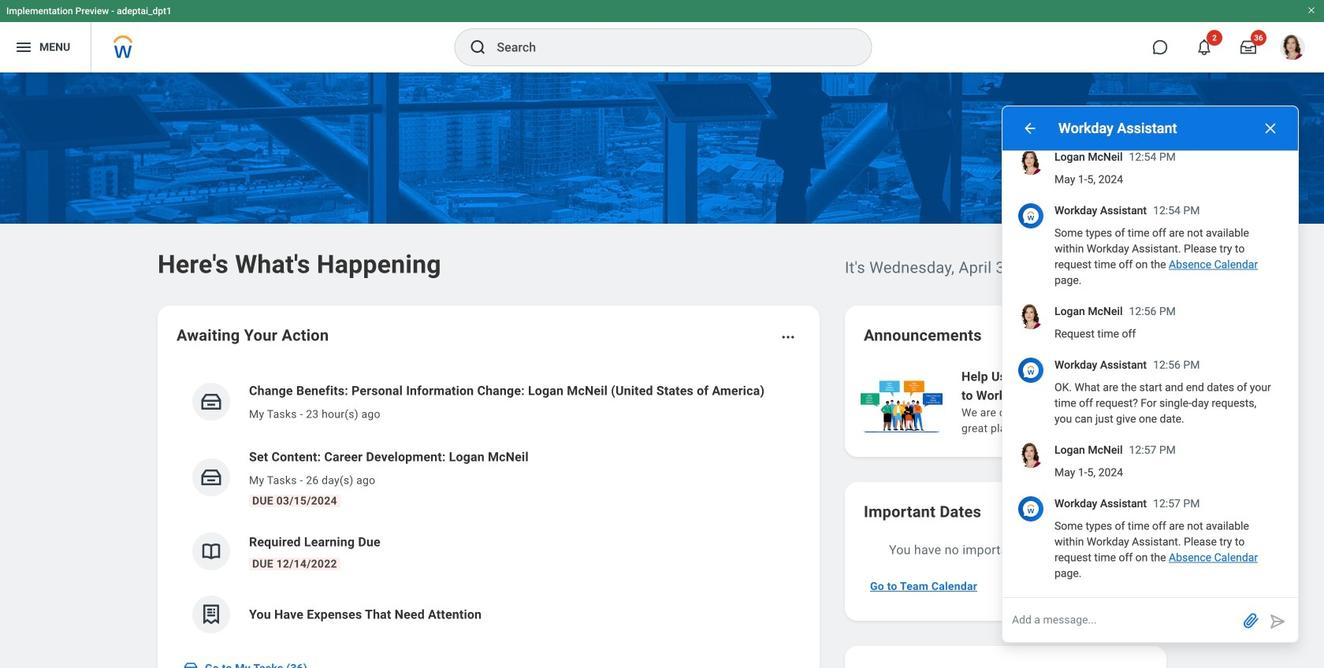 Task type: vqa. For each thing, say whether or not it's contained in the screenshot.
View printable version (PDF) icon
no



Task type: describe. For each thing, give the bounding box(es) containing it.
justify image
[[14, 38, 33, 57]]

Add a message... text field
[[1003, 598, 1238, 643]]

chevron left small image
[[1099, 328, 1115, 344]]

close environment banner image
[[1307, 6, 1317, 15]]

book open image
[[199, 540, 223, 564]]

search image
[[469, 38, 488, 57]]

upload clip image
[[1242, 611, 1261, 630]]

inbox large image
[[1241, 39, 1257, 55]]

1 horizontal spatial inbox image
[[199, 466, 223, 490]]

send image
[[1268, 613, 1287, 631]]

1 horizontal spatial list
[[858, 366, 1324, 438]]

logan mcneil image
[[1019, 304, 1044, 330]]

dashboard expenses image
[[199, 603, 223, 627]]



Task type: locate. For each thing, give the bounding box(es) containing it.
region
[[1003, 0, 1298, 643]]

x image
[[1263, 121, 1279, 136]]

application
[[1003, 598, 1298, 643]]

main content
[[0, 73, 1324, 669]]

1 logan mcneil image from the top
[[1019, 150, 1044, 175]]

inbox image
[[199, 466, 223, 490], [183, 661, 199, 669]]

status
[[1062, 330, 1088, 342]]

notifications large image
[[1197, 39, 1212, 55]]

banner
[[0, 0, 1324, 73]]

0 vertical spatial logan mcneil image
[[1019, 150, 1044, 175]]

0 horizontal spatial inbox image
[[183, 661, 199, 669]]

Search Workday  search field
[[497, 30, 839, 65]]

0 horizontal spatial list
[[177, 369, 801, 646]]

2 logan mcneil image from the top
[[1019, 443, 1044, 468]]

arrow left image
[[1022, 121, 1038, 136]]

inbox image
[[199, 390, 223, 414]]

0 vertical spatial inbox image
[[199, 466, 223, 490]]

list
[[858, 366, 1324, 438], [177, 369, 801, 646]]

chevron right small image
[[1127, 328, 1143, 344]]

profile logan mcneil image
[[1280, 35, 1306, 63]]

1 vertical spatial logan mcneil image
[[1019, 443, 1044, 468]]

1 vertical spatial inbox image
[[183, 661, 199, 669]]

logan mcneil image
[[1019, 150, 1044, 175], [1019, 443, 1044, 468]]



